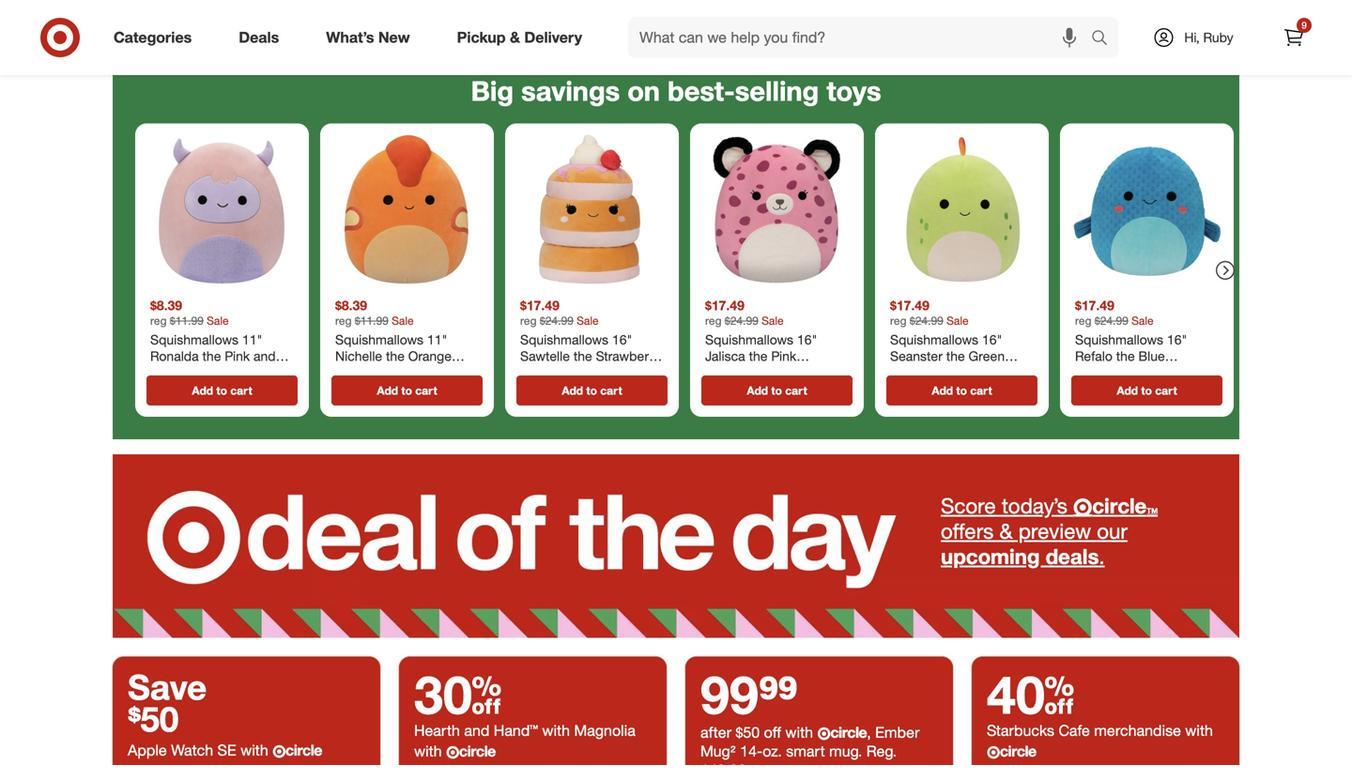 Task type: vqa. For each thing, say whether or not it's contained in the screenshot.
Dialog containing One-time delivery
no



Task type: locate. For each thing, give the bounding box(es) containing it.
cart for add to cart button associated with the squishmallows 11" ronalda the pink and purple yeti plush toy (target exclusive) image
[[230, 383, 252, 398]]

0 horizontal spatial $8.39 reg $11.99 sale
[[150, 297, 229, 328]]

circle right se
[[286, 741, 322, 760]]

1 add to cart button from the left
[[147, 375, 298, 406]]

cart
[[230, 383, 252, 398], [415, 383, 437, 398], [600, 383, 622, 398], [785, 383, 807, 398], [970, 383, 992, 398], [1155, 383, 1177, 398]]

add for squishmallows 16" refalo the blue pufferfish plush toy image
[[1117, 383, 1138, 398]]

what's
[[326, 28, 374, 47]]

with right se
[[241, 741, 268, 760]]

sale
[[207, 314, 229, 328], [392, 314, 414, 328], [577, 314, 599, 328], [762, 314, 784, 328], [947, 314, 969, 328], [1132, 314, 1154, 328]]

blue
[[1139, 348, 1165, 364]]

add for squishmallows 16" seanster the green stegosaurus dinosaur plush toy (target exclusive) image
[[932, 383, 953, 398]]

big
[[471, 74, 514, 108]]

categories
[[114, 28, 192, 47]]

reg for squishmallows 16" sawtelle the strawberry pancakes plush toy (target exclusive) image
[[520, 314, 537, 328]]

1 add from the left
[[192, 383, 213, 398]]

preview
[[1019, 518, 1091, 544]]

squishmallows 16" sawtelle the strawberry pancakes plush toy (target exclusive) image
[[513, 131, 671, 290]]

4 add to cart from the left
[[747, 383, 807, 398]]

$11.99 for the squishmallows 11" ronalda the pink and purple yeti plush toy (target exclusive) image
[[170, 314, 204, 328]]

0 vertical spatial &
[[510, 28, 520, 47]]

2 $17.49 from the left
[[705, 297, 745, 314]]

with
[[542, 722, 570, 740], [1185, 722, 1213, 740], [785, 723, 813, 742], [241, 741, 268, 760], [414, 742, 442, 760]]

cart for add to cart button corresponding to squishmallows 16" refalo the blue pufferfish plush toy image
[[1155, 383, 1177, 398]]

30
[[414, 662, 502, 726]]

reg for squishmallows 16" jalisca the pink leopard with fuzzy belly plush toy image
[[705, 314, 722, 328]]

3 $24.99 from the left
[[910, 314, 944, 328]]

$50 up the 14-
[[736, 723, 760, 742]]

circle up mug.
[[830, 723, 867, 742]]

What can we help you find? suggestions appear below search field
[[628, 17, 1096, 58]]

1 $24.99 from the left
[[540, 314, 574, 328]]

& right offers
[[1000, 518, 1013, 544]]

toys
[[827, 74, 881, 108]]

2 $8.39 from the left
[[335, 297, 367, 314]]

4 add from the left
[[747, 383, 768, 398]]

add for squishmallows 16" sawtelle the strawberry pancakes plush toy (target exclusive) image
[[562, 383, 583, 398]]

to for squishmallows 11" nichelle the orange dinosaur with fuzzy head plush toy image
[[401, 383, 412, 398]]

5 add to cart from the left
[[932, 383, 992, 398]]

1 add to cart from the left
[[192, 383, 252, 398]]

1 horizontal spatial $50
[[736, 723, 760, 742]]

6 reg from the left
[[1075, 314, 1092, 328]]

circle
[[1092, 493, 1147, 519], [830, 723, 867, 742], [286, 741, 322, 760], [459, 742, 496, 760], [1000, 742, 1037, 760]]

mug²
[[701, 742, 736, 760]]

4 cart from the left
[[785, 383, 807, 398]]

6 add to cart from the left
[[1117, 383, 1177, 398]]

$24.99 for squishmallows 16" sawtelle the strawberry pancakes plush toy (target exclusive) image
[[540, 314, 574, 328]]

$17.49 reg $24.99 sale squishmallows 16" refalo the blue pufferfish plush toy
[[1075, 297, 1191, 381]]

6 to from the left
[[1141, 383, 1152, 398]]

squishmallows 11" ronalda the pink and purple yeti plush toy (target exclusive) image
[[143, 131, 301, 290]]

4 $17.49 from the left
[[1075, 297, 1115, 314]]

with down hearth
[[414, 742, 442, 760]]

circle down starbucks
[[1000, 742, 1037, 760]]

$17.49
[[520, 297, 560, 314], [705, 297, 745, 314], [890, 297, 930, 314], [1075, 297, 1115, 314]]

sale inside $17.49 reg $24.99 sale squishmallows 16" refalo the blue pufferfish plush toy
[[1132, 314, 1154, 328]]

99 left off
[[701, 662, 759, 726]]

5 add to cart button from the left
[[887, 375, 1038, 406]]

circle up .
[[1092, 493, 1147, 519]]

search button
[[1083, 17, 1128, 62]]

1 $11.99 from the left
[[170, 314, 204, 328]]

& right pickup on the left of the page
[[510, 28, 520, 47]]

2 $17.49 reg $24.99 sale from the left
[[705, 297, 784, 328]]

14-
[[740, 742, 763, 760]]

& inside 'score today's ◎ circle tm offers & preview our upcoming deals .'
[[1000, 518, 1013, 544]]

2 reg from the left
[[335, 314, 352, 328]]

2 to from the left
[[401, 383, 412, 398]]

5 reg from the left
[[890, 314, 907, 328]]

$17.49 reg $24.99 sale for squishmallows 16" sawtelle the strawberry pancakes plush toy (target exclusive) image
[[520, 297, 599, 328]]

smart
[[786, 742, 825, 760]]

squishmallows
[[1075, 331, 1164, 348]]

3 sale from the left
[[577, 314, 599, 328]]

0 horizontal spatial &
[[510, 28, 520, 47]]

2 $24.99 from the left
[[725, 314, 759, 328]]

3 $17.49 reg $24.99 sale from the left
[[890, 297, 969, 328]]

pickup & delivery link
[[441, 17, 606, 58]]

selling
[[735, 74, 819, 108]]

2 add from the left
[[377, 383, 398, 398]]

$17.49 reg $24.99 sale
[[520, 297, 599, 328], [705, 297, 784, 328], [890, 297, 969, 328]]

40
[[987, 662, 1075, 726]]

to for squishmallows 16" jalisca the pink leopard with fuzzy belly plush toy image
[[771, 383, 782, 398]]

1 horizontal spatial $8.39 reg $11.99 sale
[[335, 297, 414, 328]]

1 vertical spatial &
[[1000, 518, 1013, 544]]

1 horizontal spatial $11.99
[[355, 314, 389, 328]]

what's new
[[326, 28, 410, 47]]

4 add to cart button from the left
[[702, 375, 853, 406]]

2 $11.99 from the left
[[355, 314, 389, 328]]

1 $17.49 from the left
[[520, 297, 560, 314]]

add to cart button
[[147, 375, 298, 406], [332, 375, 483, 406], [517, 375, 668, 406], [702, 375, 853, 406], [887, 375, 1038, 406], [1072, 375, 1223, 406]]

1 horizontal spatial &
[[1000, 518, 1013, 544]]

,
[[867, 723, 871, 742]]

sale for squishmallows 11" nichelle the orange dinosaur with fuzzy head plush toy image
[[392, 314, 414, 328]]

$8.39 reg $11.99 sale
[[150, 297, 229, 328], [335, 297, 414, 328]]

circle for after $50 off with
[[830, 723, 867, 742]]

4 to from the left
[[771, 383, 782, 398]]

new
[[378, 28, 410, 47]]

2 sale from the left
[[392, 314, 414, 328]]

squishmallows 11" nichelle the orange dinosaur with fuzzy head plush toy image
[[328, 131, 486, 290]]

offers
[[941, 518, 994, 544]]

add to cart
[[192, 383, 252, 398], [377, 383, 437, 398], [562, 383, 622, 398], [747, 383, 807, 398], [932, 383, 992, 398], [1117, 383, 1177, 398]]

circle down the and
[[459, 742, 496, 760]]

savings
[[521, 74, 620, 108]]

3 reg from the left
[[520, 314, 537, 328]]

1 horizontal spatial $8.39
[[335, 297, 367, 314]]

$8.39 for squishmallows 11" nichelle the orange dinosaur with fuzzy head plush toy image
[[335, 297, 367, 314]]

3 add to cart button from the left
[[517, 375, 668, 406]]

to
[[216, 383, 227, 398], [401, 383, 412, 398], [586, 383, 597, 398], [771, 383, 782, 398], [956, 383, 967, 398], [1141, 383, 1152, 398]]

refalo
[[1075, 348, 1113, 364]]

cart for add to cart button associated with squishmallows 16" sawtelle the strawberry pancakes plush toy (target exclusive) image
[[600, 383, 622, 398]]

$11.99
[[170, 314, 204, 328], [355, 314, 389, 328]]

0 horizontal spatial $11.99
[[170, 314, 204, 328]]

1 cart from the left
[[230, 383, 252, 398]]

$11.99 for squishmallows 11" nichelle the orange dinosaur with fuzzy head plush toy image
[[355, 314, 389, 328]]

add to cart button for squishmallows 16" seanster the green stegosaurus dinosaur plush toy (target exclusive) image
[[887, 375, 1038, 406]]

99 up oz.
[[759, 662, 798, 726]]

1 to from the left
[[216, 383, 227, 398]]

5 sale from the left
[[947, 314, 969, 328]]

5 cart from the left
[[970, 383, 992, 398]]

add to cart button for squishmallows 16" refalo the blue pufferfish plush toy image
[[1072, 375, 1223, 406]]

1 $17.49 reg $24.99 sale from the left
[[520, 297, 599, 328]]

5 to from the left
[[956, 383, 967, 398]]

3 add to cart from the left
[[562, 383, 622, 398]]

reg for squishmallows 11" nichelle the orange dinosaur with fuzzy head plush toy image
[[335, 314, 352, 328]]

4 reg from the left
[[705, 314, 722, 328]]

3 cart from the left
[[600, 383, 622, 398]]

2 cart from the left
[[415, 383, 437, 398]]

$50
[[128, 698, 179, 740], [736, 723, 760, 742]]

toy
[[1171, 364, 1191, 381]]

circle for apple watch se with
[[286, 741, 322, 760]]

3 $17.49 from the left
[[890, 297, 930, 314]]

2 horizontal spatial $17.49 reg $24.99 sale
[[890, 297, 969, 328]]

1 reg from the left
[[150, 314, 167, 328]]

$24.99
[[540, 314, 574, 328], [725, 314, 759, 328], [910, 314, 944, 328], [1095, 314, 1129, 328]]

add for squishmallows 11" nichelle the orange dinosaur with fuzzy head plush toy image
[[377, 383, 398, 398]]

score
[[941, 493, 996, 519]]

reg
[[150, 314, 167, 328], [335, 314, 352, 328], [520, 314, 537, 328], [705, 314, 722, 328], [890, 314, 907, 328], [1075, 314, 1092, 328]]

&
[[510, 28, 520, 47], [1000, 518, 1013, 544]]

4 sale from the left
[[762, 314, 784, 328]]

6 add to cart button from the left
[[1072, 375, 1223, 406]]

2 $8.39 reg $11.99 sale from the left
[[335, 297, 414, 328]]

9 link
[[1273, 17, 1315, 58]]

$17.49 inside $17.49 reg $24.99 sale squishmallows 16" refalo the blue pufferfish plush toy
[[1075, 297, 1115, 314]]

pickup
[[457, 28, 506, 47]]

◎
[[1073, 497, 1092, 517]]

.
[[1099, 544, 1105, 569]]

5 add from the left
[[932, 383, 953, 398]]

$17.49 reg $24.99 sale for squishmallows 16" jalisca the pink leopard with fuzzy belly plush toy image
[[705, 297, 784, 328]]

save
[[128, 666, 207, 708]]

sponsored
[[1184, 40, 1240, 54]]

cart for squishmallows 11" nichelle the orange dinosaur with fuzzy head plush toy image's add to cart button
[[415, 383, 437, 398]]

0 horizontal spatial $17.49 reg $24.99 sale
[[520, 297, 599, 328]]

cafe
[[1059, 722, 1090, 740]]

hi,
[[1185, 29, 1200, 46]]

1 $8.39 from the left
[[150, 297, 182, 314]]

2 add to cart from the left
[[377, 383, 437, 398]]

hi, ruby
[[1185, 29, 1234, 46]]

ember
[[875, 723, 920, 742]]

add to cart for squishmallows 16" seanster the green stegosaurus dinosaur plush toy (target exclusive) image
[[932, 383, 992, 398]]

6 cart from the left
[[1155, 383, 1177, 398]]

$24.99 for squishmallows 16" jalisca the pink leopard with fuzzy belly plush toy image
[[725, 314, 759, 328]]

add
[[192, 383, 213, 398], [377, 383, 398, 398], [562, 383, 583, 398], [747, 383, 768, 398], [932, 383, 953, 398], [1117, 383, 1138, 398]]

advertisement region
[[113, 0, 1240, 39]]

$8.39
[[150, 297, 182, 314], [335, 297, 367, 314]]

$50 up apple
[[128, 698, 179, 740]]

99
[[701, 662, 759, 726], [759, 662, 798, 726]]

1 $8.39 reg $11.99 sale from the left
[[150, 297, 229, 328]]

1 sale from the left
[[207, 314, 229, 328]]

with right the merchandise
[[1185, 722, 1213, 740]]

to for squishmallows 16" seanster the green stegosaurus dinosaur plush toy (target exclusive) image
[[956, 383, 967, 398]]

deals
[[1046, 544, 1099, 569]]

mug.
[[829, 742, 862, 760]]

3 to from the left
[[586, 383, 597, 398]]

1 horizontal spatial $17.49 reg $24.99 sale
[[705, 297, 784, 328]]

3 add from the left
[[562, 383, 583, 398]]

on
[[628, 74, 660, 108]]

squishmallows 16" jalisca the pink leopard with fuzzy belly plush toy image
[[698, 131, 856, 290]]

6 add from the left
[[1117, 383, 1138, 398]]

after
[[701, 723, 732, 742]]

tm
[[1147, 507, 1158, 515]]

reg for squishmallows 16" seanster the green stegosaurus dinosaur plush toy (target exclusive) image
[[890, 314, 907, 328]]

$24.99 inside $17.49 reg $24.99 sale squishmallows 16" refalo the blue pufferfish plush toy
[[1095, 314, 1129, 328]]

with magnolia with
[[414, 722, 636, 760]]

4 $24.99 from the left
[[1095, 314, 1129, 328]]

carousel region
[[113, 59, 1240, 454]]

2 add to cart button from the left
[[332, 375, 483, 406]]

0 horizontal spatial $8.39
[[150, 297, 182, 314]]

squishmallows 16" refalo the blue pufferfish plush toy image
[[1068, 131, 1226, 290]]

cart for add to cart button for squishmallows 16" seanster the green stegosaurus dinosaur plush toy (target exclusive) image
[[970, 383, 992, 398]]

pufferfish
[[1075, 364, 1131, 381]]

99 99
[[701, 662, 798, 726]]

6 sale from the left
[[1132, 314, 1154, 328]]



Task type: describe. For each thing, give the bounding box(es) containing it.
today's
[[1002, 493, 1068, 519]]

score today's ◎ circle tm offers & preview our upcoming deals .
[[941, 493, 1158, 569]]

squishmallows 16" seanster the green stegosaurus dinosaur plush toy (target exclusive) image
[[883, 131, 1041, 290]]

what's new link
[[310, 17, 434, 58]]

0 horizontal spatial $50
[[128, 698, 179, 740]]

add to cart for the squishmallows 11" ronalda the pink and purple yeti plush toy (target exclusive) image
[[192, 383, 252, 398]]

merchandise
[[1094, 722, 1181, 740]]

hand
[[494, 722, 530, 740]]

reg for the squishmallows 11" ronalda the pink and purple yeti plush toy (target exclusive) image
[[150, 314, 167, 328]]

after $50 off with
[[701, 723, 817, 742]]

apple
[[128, 741, 167, 760]]

with right ™
[[542, 722, 570, 740]]

sale for squishmallows 16" jalisca the pink leopard with fuzzy belly plush toy image
[[762, 314, 784, 328]]

with up smart
[[785, 723, 813, 742]]

$17.49 for squishmallows 16" seanster the green stegosaurus dinosaur plush toy (target exclusive) image
[[890, 297, 930, 314]]

1 99 from the left
[[701, 662, 759, 726]]

9
[[1302, 19, 1307, 31]]

149.99
[[701, 761, 747, 765]]

hearth
[[414, 722, 460, 740]]

reg inside $17.49 reg $24.99 sale squishmallows 16" refalo the blue pufferfish plush toy
[[1075, 314, 1092, 328]]

search
[[1083, 30, 1128, 48]]

deals link
[[223, 17, 303, 58]]

add for the squishmallows 11" ronalda the pink and purple yeti plush toy (target exclusive) image
[[192, 383, 213, 398]]

target deal of the day image
[[113, 454, 1240, 638]]

, ember mug² 14-oz. smart mug. reg. 149.99
[[701, 723, 920, 765]]

circle for hearth and hand
[[459, 742, 496, 760]]

upcoming
[[941, 544, 1040, 569]]

16"
[[1167, 331, 1187, 348]]

$24.99 for squishmallows 16" seanster the green stegosaurus dinosaur plush toy (target exclusive) image
[[910, 314, 944, 328]]

add to cart for squishmallows 16" sawtelle the strawberry pancakes plush toy (target exclusive) image
[[562, 383, 622, 398]]

with inside 40 starbucks cafe merchandise with circle
[[1185, 722, 1213, 740]]

40 starbucks cafe merchandise with circle
[[987, 662, 1213, 760]]

hearth and hand ™
[[414, 722, 538, 740]]

sale for the squishmallows 11" ronalda the pink and purple yeti plush toy (target exclusive) image
[[207, 314, 229, 328]]

sale for squishmallows 16" sawtelle the strawberry pancakes plush toy (target exclusive) image
[[577, 314, 599, 328]]

cart for squishmallows 16" jalisca the pink leopard with fuzzy belly plush toy image add to cart button
[[785, 383, 807, 398]]

off
[[764, 723, 781, 742]]

big savings on best-selling toys
[[471, 74, 881, 108]]

sale for squishmallows 16" seanster the green stegosaurus dinosaur plush toy (target exclusive) image
[[947, 314, 969, 328]]

watch
[[171, 741, 213, 760]]

the
[[1116, 348, 1135, 364]]

add to cart button for squishmallows 11" nichelle the orange dinosaur with fuzzy head plush toy image
[[332, 375, 483, 406]]

add for squishmallows 16" jalisca the pink leopard with fuzzy belly plush toy image
[[747, 383, 768, 398]]

best-
[[668, 74, 735, 108]]

$17.49 reg $24.99 sale for squishmallows 16" seanster the green stegosaurus dinosaur plush toy (target exclusive) image
[[890, 297, 969, 328]]

circle inside 'score today's ◎ circle tm offers & preview our upcoming deals .'
[[1092, 493, 1147, 519]]

and
[[464, 722, 490, 740]]

to for the squishmallows 11" ronalda the pink and purple yeti plush toy (target exclusive) image
[[216, 383, 227, 398]]

$8.39 for the squishmallows 11" ronalda the pink and purple yeti plush toy (target exclusive) image
[[150, 297, 182, 314]]

$8.39 reg $11.99 sale for the squishmallows 11" ronalda the pink and purple yeti plush toy (target exclusive) image
[[150, 297, 229, 328]]

pickup & delivery
[[457, 28, 582, 47]]

delivery
[[524, 28, 582, 47]]

plush
[[1135, 364, 1168, 381]]

add to cart for squishmallows 16" jalisca the pink leopard with fuzzy belly plush toy image
[[747, 383, 807, 398]]

add to cart button for squishmallows 16" sawtelle the strawberry pancakes plush toy (target exclusive) image
[[517, 375, 668, 406]]

se
[[217, 741, 236, 760]]

to for squishmallows 16" sawtelle the strawberry pancakes plush toy (target exclusive) image
[[586, 383, 597, 398]]

reg.
[[867, 742, 897, 760]]

our
[[1097, 518, 1128, 544]]

oz.
[[763, 742, 782, 760]]

$8.39 reg $11.99 sale for squishmallows 11" nichelle the orange dinosaur with fuzzy head plush toy image
[[335, 297, 414, 328]]

add to cart for squishmallows 11" nichelle the orange dinosaur with fuzzy head plush toy image
[[377, 383, 437, 398]]

circle inside 40 starbucks cafe merchandise with circle
[[1000, 742, 1037, 760]]

apple watch se with
[[128, 741, 273, 760]]

2 99 from the left
[[759, 662, 798, 726]]

add to cart for squishmallows 16" refalo the blue pufferfish plush toy image
[[1117, 383, 1177, 398]]

ruby
[[1203, 29, 1234, 46]]

$17.49 for squishmallows 16" jalisca the pink leopard with fuzzy belly plush toy image
[[705, 297, 745, 314]]

™
[[530, 722, 538, 740]]

add to cart button for squishmallows 16" jalisca the pink leopard with fuzzy belly plush toy image
[[702, 375, 853, 406]]

magnolia
[[574, 722, 636, 740]]

$17.49 for squishmallows 16" sawtelle the strawberry pancakes plush toy (target exclusive) image
[[520, 297, 560, 314]]

deals
[[239, 28, 279, 47]]

to for squishmallows 16" refalo the blue pufferfish plush toy image
[[1141, 383, 1152, 398]]

starbucks
[[987, 722, 1055, 740]]

add to cart button for the squishmallows 11" ronalda the pink and purple yeti plush toy (target exclusive) image
[[147, 375, 298, 406]]

categories link
[[98, 17, 215, 58]]



